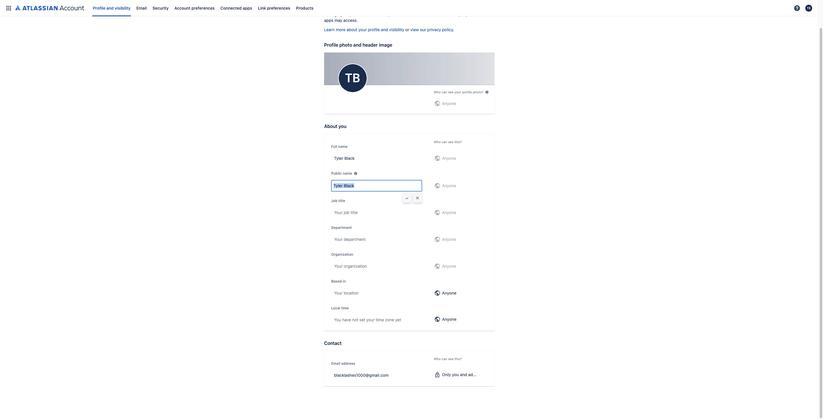 Task type: locate. For each thing, give the bounding box(es) containing it.
our
[[420, 27, 426, 32]]

1 can from the top
[[442, 90, 447, 94]]

your inside manage your personal information, and control which information other people see and apps may access.
[[340, 12, 349, 17]]

your up the may
[[340, 12, 349, 17]]

organization
[[331, 252, 353, 257]]

0 horizontal spatial visibility
[[115, 5, 131, 10]]

your
[[340, 12, 349, 17], [359, 27, 367, 32], [455, 90, 461, 94], [366, 318, 375, 323]]

1 your from the top
[[334, 210, 343, 215]]

email
[[136, 5, 147, 10], [331, 362, 341, 366]]

apps
[[243, 5, 252, 10], [324, 18, 333, 23]]

0 horizontal spatial preferences
[[192, 5, 215, 10]]

1 horizontal spatial time
[[376, 318, 384, 323]]

blacklashes1000@gmail.com
[[334, 373, 389, 378]]

anyone button
[[432, 287, 490, 299]]

1 horizontal spatial preferences
[[267, 5, 290, 10]]

.
[[453, 27, 454, 32]]

2 preferences from the left
[[267, 5, 290, 10]]

about
[[324, 124, 338, 129]]

profile up header
[[368, 27, 380, 32]]

1 vertical spatial title
[[351, 210, 358, 215]]

1 preferences from the left
[[192, 5, 215, 10]]

job title
[[331, 199, 345, 203]]

0 vertical spatial who can see this?
[[434, 140, 462, 144]]

your left job
[[334, 210, 343, 215]]

0 horizontal spatial apps
[[243, 5, 252, 10]]

time
[[341, 306, 349, 311], [376, 318, 384, 323]]

0 horizontal spatial email
[[136, 5, 147, 10]]

connected
[[221, 5, 242, 10]]

you right the only
[[452, 372, 459, 377]]

1 vertical spatial apps
[[324, 18, 333, 23]]

your job title
[[334, 210, 358, 215]]

1 vertical spatial name
[[343, 171, 352, 176]]

job
[[331, 199, 338, 203]]

visibility left email link
[[115, 5, 131, 10]]

1 horizontal spatial you
[[452, 372, 459, 377]]

2 vertical spatial who
[[434, 357, 441, 361]]

email link
[[135, 3, 149, 13]]

based
[[331, 279, 342, 284]]

Your public name field
[[332, 181, 422, 191]]

organization
[[344, 264, 367, 269]]

about
[[347, 27, 357, 32]]

3 who from the top
[[434, 357, 441, 361]]

title right job
[[351, 210, 358, 215]]

1 vertical spatial email
[[331, 362, 341, 366]]

anyone button
[[432, 314, 490, 325]]

0 vertical spatial title
[[339, 199, 345, 203]]

address
[[341, 362, 355, 366]]

1 vertical spatial who
[[434, 140, 441, 144]]

0 vertical spatial profile
[[368, 27, 380, 32]]

preferences right link
[[267, 5, 290, 10]]

1 horizontal spatial profile
[[324, 42, 338, 48]]

apps inside manage your personal information, and control which information other people see and apps may access.
[[324, 18, 333, 23]]

your down 'based in'
[[334, 291, 343, 296]]

4 your from the top
[[334, 291, 343, 296]]

this?
[[455, 140, 462, 144], [455, 357, 462, 361]]

visibility left "or"
[[389, 27, 404, 32]]

you have not set your time zone yet
[[334, 318, 401, 323]]

public
[[331, 171, 342, 176]]

and inside only you and admins popup button
[[460, 372, 467, 377]]

who can see this?
[[434, 140, 462, 144], [434, 357, 462, 361]]

0 vertical spatial name
[[338, 144, 348, 149]]

7 anyone from the top
[[442, 291, 457, 296]]

name for full name
[[338, 144, 348, 149]]

preferences for link preferences
[[267, 5, 290, 10]]

0 horizontal spatial profile
[[368, 27, 380, 32]]

who
[[434, 90, 441, 94], [434, 140, 441, 144], [434, 357, 441, 361]]

preferences right account
[[192, 5, 215, 10]]

0 vertical spatial email
[[136, 5, 147, 10]]

2 who from the top
[[434, 140, 441, 144]]

1 vertical spatial this?
[[455, 357, 462, 361]]

you
[[334, 318, 341, 323]]

apps down manage
[[324, 18, 333, 23]]

who can see your profile photo?
[[434, 90, 484, 94]]

which
[[413, 12, 424, 17]]

0 vertical spatial time
[[341, 306, 349, 311]]

1 vertical spatial profile
[[324, 42, 338, 48]]

you
[[339, 124, 347, 129], [452, 372, 459, 377]]

profile left the photo?
[[462, 90, 472, 94]]

account preferences link
[[173, 3, 216, 13]]

2 can from the top
[[442, 140, 447, 144]]

manage your personal information, and control which information other people see and apps may access.
[[324, 12, 488, 23]]

tyler black
[[334, 156, 355, 161]]

yet
[[395, 318, 401, 323]]

0 horizontal spatial time
[[341, 306, 349, 311]]

header
[[363, 42, 378, 48]]

job
[[344, 210, 350, 215]]

0 vertical spatial can
[[442, 90, 447, 94]]

email left security
[[136, 5, 147, 10]]

1 horizontal spatial visibility
[[389, 27, 404, 32]]

name
[[338, 144, 348, 149], [343, 171, 352, 176]]

1 vertical spatial visibility
[[389, 27, 404, 32]]

apps left link
[[243, 5, 252, 10]]

email inside manage profile menu element
[[136, 5, 147, 10]]

title right the job
[[339, 199, 345, 203]]

1 vertical spatial time
[[376, 318, 384, 323]]

2 this? from the top
[[455, 357, 462, 361]]

people
[[459, 12, 472, 17]]

1 horizontal spatial email
[[331, 362, 341, 366]]

0 vertical spatial you
[[339, 124, 347, 129]]

department
[[331, 226, 352, 230]]

view
[[411, 27, 419, 32]]

0 horizontal spatial profile
[[93, 5, 105, 10]]

profile
[[93, 5, 105, 10], [324, 42, 338, 48]]

3 your from the top
[[334, 264, 343, 269]]

your down department
[[334, 237, 343, 242]]

link preferences
[[258, 5, 290, 10]]

admins
[[468, 372, 482, 377]]

account preferences
[[174, 5, 215, 10]]

1 horizontal spatial apps
[[324, 18, 333, 23]]

1 vertical spatial profile
[[462, 90, 472, 94]]

0 vertical spatial this?
[[455, 140, 462, 144]]

name for public name
[[343, 171, 352, 176]]

2 your from the top
[[334, 237, 343, 242]]

profile for and
[[368, 27, 380, 32]]

0 vertical spatial apps
[[243, 5, 252, 10]]

personal
[[350, 12, 366, 17]]

anyone
[[442, 101, 456, 106], [442, 156, 456, 161], [442, 183, 456, 188], [442, 210, 456, 215], [442, 237, 456, 242], [442, 264, 456, 269], [442, 291, 457, 296], [442, 317, 457, 322]]

email left "address"
[[331, 362, 341, 366]]

based in
[[331, 279, 346, 284]]

your right the set
[[366, 318, 375, 323]]

1 vertical spatial you
[[452, 372, 459, 377]]

time left zone
[[376, 318, 384, 323]]

8 anyone from the top
[[442, 317, 457, 322]]

access.
[[343, 18, 358, 23]]

your location
[[334, 291, 359, 296]]

0 vertical spatial visibility
[[115, 5, 131, 10]]

profile
[[368, 27, 380, 32], [462, 90, 472, 94]]

0 horizontal spatial you
[[339, 124, 347, 129]]

name right full
[[338, 144, 348, 149]]

your for your organization
[[334, 264, 343, 269]]

time right 'local'
[[341, 306, 349, 311]]

and
[[106, 5, 114, 10], [391, 12, 398, 17], [481, 12, 488, 17], [381, 27, 388, 32], [353, 42, 362, 48], [460, 372, 467, 377]]

name right public
[[343, 171, 352, 176]]

1 horizontal spatial profile
[[462, 90, 472, 94]]

2 vertical spatial can
[[442, 357, 447, 361]]

see
[[473, 12, 480, 17], [448, 90, 454, 94], [448, 140, 454, 144], [448, 357, 454, 361]]

full
[[331, 144, 337, 149]]

0 vertical spatial who
[[434, 90, 441, 94]]

security
[[153, 5, 169, 10]]

you inside popup button
[[452, 372, 459, 377]]

0 vertical spatial profile
[[93, 5, 105, 10]]

manage
[[324, 12, 339, 17]]

1 vertical spatial who can see this?
[[434, 357, 462, 361]]

1 vertical spatial can
[[442, 140, 447, 144]]

confirm image
[[405, 196, 409, 201]]

you right about in the top of the page
[[339, 124, 347, 129]]

visibility
[[115, 5, 131, 10], [389, 27, 404, 32]]

1 horizontal spatial title
[[351, 210, 358, 215]]

learn
[[324, 27, 335, 32]]

see inside manage your personal information, and control which information other people see and apps may access.
[[473, 12, 480, 17]]

preferences
[[192, 5, 215, 10], [267, 5, 290, 10]]

your down organization
[[334, 264, 343, 269]]

full name
[[331, 144, 348, 149]]

information,
[[367, 12, 390, 17]]

title
[[339, 199, 345, 203], [351, 210, 358, 215]]

banner
[[0, 0, 819, 16]]



Task type: describe. For each thing, give the bounding box(es) containing it.
products
[[296, 5, 314, 10]]

about you
[[324, 124, 347, 129]]

contact
[[324, 341, 342, 346]]

email for email
[[136, 5, 147, 10]]

or
[[406, 27, 409, 32]]

1 who from the top
[[434, 90, 441, 94]]

anyone inside anyone popup button
[[442, 291, 457, 296]]

help image
[[794, 5, 801, 12]]

your organization
[[334, 264, 367, 269]]

may
[[335, 18, 342, 23]]

link
[[258, 5, 266, 10]]

profile and visibility
[[93, 5, 131, 10]]

email for email address
[[331, 362, 341, 366]]

local
[[331, 306, 340, 311]]

3 can from the top
[[442, 357, 447, 361]]

more
[[336, 27, 346, 32]]

public name
[[331, 171, 352, 176]]

tyler
[[334, 156, 343, 161]]

zone
[[385, 318, 394, 323]]

local time
[[331, 306, 349, 311]]

photo
[[340, 42, 352, 48]]

anyone inside anyone dropdown button
[[442, 317, 457, 322]]

department
[[344, 237, 366, 242]]

in
[[343, 279, 346, 284]]

1 anyone from the top
[[442, 101, 456, 106]]

preferences for account preferences
[[192, 5, 215, 10]]

manage profile menu element
[[4, 0, 792, 16]]

switch to... image
[[5, 5, 12, 12]]

you for only
[[452, 372, 459, 377]]

1 who can see this? from the top
[[434, 140, 462, 144]]

policy
[[442, 27, 453, 32]]

products link
[[294, 3, 315, 13]]

your right about
[[359, 27, 367, 32]]

only you and admins button
[[432, 369, 490, 381]]

cancel image
[[415, 196, 420, 201]]

black
[[345, 156, 355, 161]]

your department
[[334, 237, 366, 242]]

visibility inside manage profile menu element
[[115, 5, 131, 10]]

learn more about your profile and visibility link
[[324, 27, 404, 32]]

and inside profile and visibility link
[[106, 5, 114, 10]]

your for your job title
[[334, 210, 343, 215]]

you for about
[[339, 124, 347, 129]]

connected apps
[[221, 5, 252, 10]]

security link
[[151, 3, 170, 13]]

profile photo and header image
[[324, 42, 392, 48]]

4 anyone from the top
[[442, 210, 456, 215]]

your for your location
[[334, 291, 343, 296]]

1 this? from the top
[[455, 140, 462, 144]]

photo?
[[473, 90, 484, 94]]

learn more about your profile and visibility or view our privacy policy .
[[324, 27, 454, 32]]

connected apps link
[[219, 3, 254, 13]]

profile for profile and visibility
[[93, 5, 105, 10]]

apps inside manage profile menu element
[[243, 5, 252, 10]]

privacy
[[427, 27, 441, 32]]

profile for profile photo and header image
[[324, 42, 338, 48]]

not
[[352, 318, 358, 323]]

profile and visibility link
[[91, 3, 132, 13]]

set
[[360, 318, 365, 323]]

have
[[342, 318, 351, 323]]

information
[[425, 12, 447, 17]]

only
[[442, 372, 451, 377]]

link preferences link
[[256, 3, 292, 13]]

your for your department
[[334, 237, 343, 242]]

location
[[344, 291, 359, 296]]

email address
[[331, 362, 355, 366]]

control
[[399, 12, 412, 17]]

account image
[[806, 5, 813, 12]]

profile for photo?
[[462, 90, 472, 94]]

3 anyone from the top
[[442, 183, 456, 188]]

only you and admins
[[442, 372, 482, 377]]

0 horizontal spatial title
[[339, 199, 345, 203]]

your left the photo?
[[455, 90, 461, 94]]

2 anyone from the top
[[442, 156, 456, 161]]

5 anyone from the top
[[442, 237, 456, 242]]

view our privacy policy link
[[411, 27, 453, 32]]

account
[[174, 5, 190, 10]]

image
[[379, 42, 392, 48]]

6 anyone from the top
[[442, 264, 456, 269]]

banner containing profile and visibility
[[0, 0, 819, 16]]

other
[[448, 12, 458, 17]]

2 who can see this? from the top
[[434, 357, 462, 361]]



Task type: vqa. For each thing, say whether or not it's contained in the screenshot.


